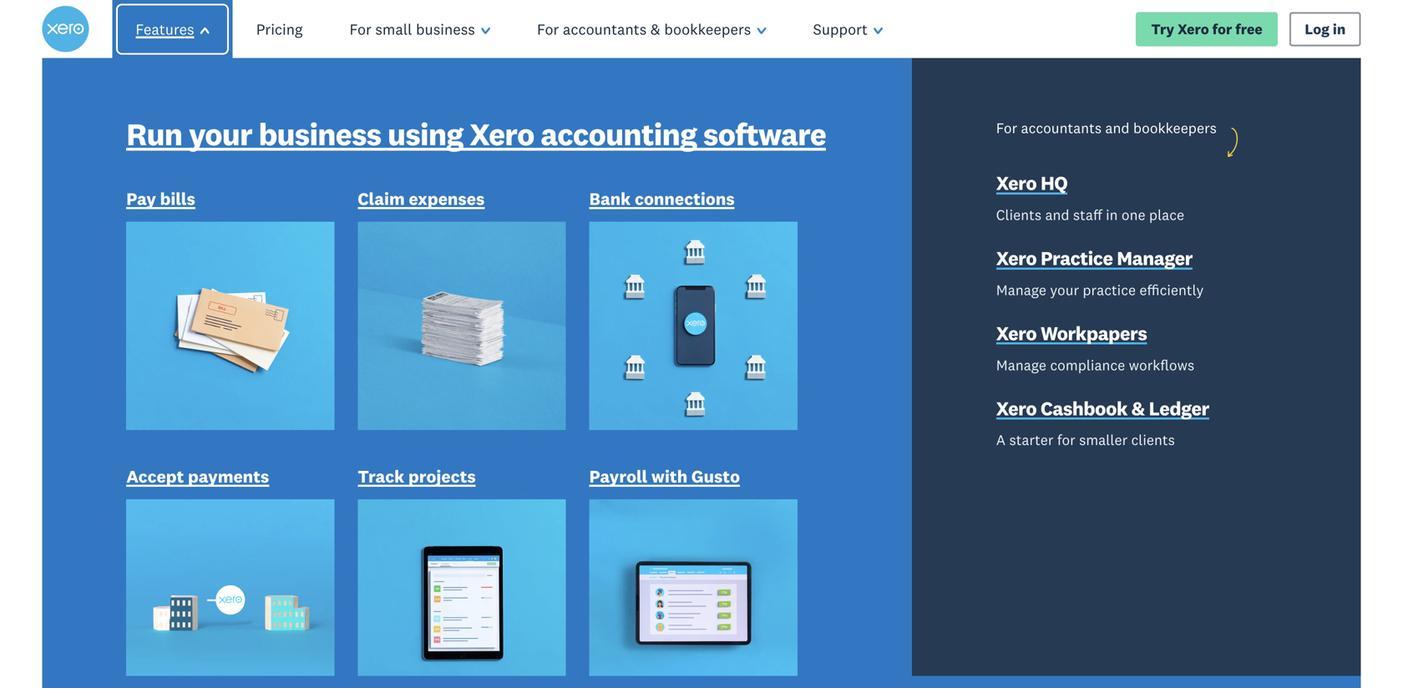Task type: vqa. For each thing, say whether or not it's contained in the screenshot.


Task type: describe. For each thing, give the bounding box(es) containing it.
your for manage
[[1051, 281, 1080, 299]]

& for accountants
[[651, 20, 661, 39]]

for for for accountants and bookkeepers
[[997, 119, 1018, 137]]

ledger
[[1149, 396, 1210, 421]]

xero hq link
[[997, 171, 1068, 199]]

place
[[1150, 206, 1185, 224]]

clients
[[1132, 431, 1175, 449]]

staff
[[1074, 206, 1103, 224]]

to
[[452, 105, 519, 192]]

run your business using xero accounting software
[[126, 115, 826, 154]]

xero practice manager
[[997, 246, 1193, 270]]

pricing
[[256, 20, 303, 39]]

payroll with gusto link
[[590, 465, 740, 491]]

connections
[[635, 188, 735, 210]]

payments
[[188, 466, 269, 487]]

pricing link
[[233, 0, 326, 58]]

track
[[358, 466, 405, 487]]

compare all plans
[[379, 639, 502, 657]]

business for small
[[416, 20, 475, 39]]

accountants for &
[[563, 20, 647, 39]]

clients
[[997, 206, 1042, 224]]

pay bills link
[[126, 187, 195, 213]]

bank connections
[[590, 188, 735, 210]]

xero cashbook & ledger
[[997, 396, 1210, 421]]

claim
[[358, 188, 405, 210]]

expenses
[[409, 188, 485, 210]]

can
[[284, 639, 308, 657]]

back
[[282, 105, 437, 192]]

manage compliance workflows
[[997, 356, 1195, 374]]

software inside back to what you love with xero accounting software
[[154, 421, 434, 508]]

pay
[[126, 188, 156, 210]]

for for for accountants & bookkeepers
[[537, 20, 559, 39]]

bookkeepers for for accountants & bookkeepers
[[664, 20, 751, 39]]

months
[[365, 530, 456, 564]]

1 horizontal spatial in
[[1333, 20, 1346, 38]]

payroll with gusto
[[590, 466, 740, 487]]

xero workpapers link
[[997, 321, 1147, 349]]

free
[[1236, 20, 1263, 38]]

bank
[[590, 188, 631, 210]]

log in link
[[1290, 12, 1362, 47]]

1 horizontal spatial and
[[1106, 119, 1130, 137]]

get
[[154, 530, 197, 564]]

learn what xero can do
[[170, 639, 329, 657]]

manage for workpapers
[[997, 356, 1047, 374]]

support button
[[790, 0, 907, 58]]

for accountants and bookkeepers
[[997, 119, 1217, 137]]

manager
[[1117, 246, 1193, 270]]

xero homepage image
[[42, 6, 89, 53]]

a
[[997, 431, 1006, 449]]

& for cashbook
[[1132, 396, 1145, 421]]

do
[[312, 639, 329, 657]]

using
[[388, 115, 463, 154]]

learn what xero can do link
[[154, 631, 344, 665]]

4
[[343, 530, 358, 564]]

small
[[375, 20, 412, 39]]

your for run
[[189, 115, 252, 154]]

track projects link
[[358, 465, 476, 491]]

for small business
[[350, 20, 475, 39]]

get 50% off for 4 months when you purchase xero.
[[154, 530, 526, 596]]

track projects
[[358, 466, 476, 487]]

features button
[[106, 0, 239, 58]]

practice
[[1083, 281, 1136, 299]]

gusto
[[692, 466, 740, 487]]

1 horizontal spatial software
[[704, 115, 826, 154]]

manage your practice efficiently
[[997, 281, 1204, 299]]

you inside get 50% off for 4 months when you purchase xero.
[[154, 562, 198, 596]]

bills
[[160, 188, 195, 210]]

run your business using xero accounting software link
[[126, 115, 826, 157]]

try xero for free link
[[1136, 12, 1278, 47]]

50%
[[204, 530, 257, 564]]

what inside back to what you love with xero accounting software
[[154, 168, 314, 255]]

try
[[1152, 20, 1175, 38]]

one
[[1122, 206, 1146, 224]]

xero.
[[321, 562, 382, 596]]

1 horizontal spatial accounting
[[541, 115, 697, 154]]



Task type: locate. For each thing, give the bounding box(es) containing it.
manage down practice
[[997, 281, 1047, 299]]

for accountants & bookkeepers
[[537, 20, 751, 39]]

1 vertical spatial for
[[1058, 431, 1076, 449]]

1 vertical spatial software
[[154, 421, 434, 508]]

a xero user decorating a cake with blue icing. social proof badges surrounding the circular image. image
[[716, 58, 1362, 688]]

practice
[[1041, 246, 1113, 270]]

log in
[[1305, 20, 1346, 38]]

for
[[350, 20, 372, 39], [537, 20, 559, 39], [997, 119, 1018, 137]]

efficiently
[[1140, 281, 1204, 299]]

0 horizontal spatial for
[[350, 20, 372, 39]]

1 horizontal spatial your
[[1051, 281, 1080, 299]]

your right run
[[189, 115, 252, 154]]

0 horizontal spatial bookkeepers
[[664, 20, 751, 39]]

cashbook
[[1041, 396, 1128, 421]]

0 vertical spatial business
[[416, 20, 475, 39]]

all
[[444, 639, 461, 657]]

0 vertical spatial your
[[189, 115, 252, 154]]

1 vertical spatial and
[[1046, 206, 1070, 224]]

1 horizontal spatial &
[[1132, 396, 1145, 421]]

with
[[301, 231, 442, 318], [652, 466, 688, 487]]

xero cashbook & ledger link
[[997, 396, 1210, 424]]

0 vertical spatial you
[[329, 168, 445, 255]]

for small business button
[[326, 0, 514, 58]]

features
[[136, 20, 194, 39]]

compare all plans link
[[379, 639, 502, 660]]

1 horizontal spatial for
[[1058, 431, 1076, 449]]

purchase
[[204, 562, 314, 596]]

when
[[463, 530, 526, 564]]

manage for practice
[[997, 281, 1047, 299]]

with inside back to what you love with xero accounting software
[[301, 231, 442, 318]]

clients and staff in one place
[[997, 206, 1185, 224]]

0 vertical spatial &
[[651, 20, 661, 39]]

& inside dropdown button
[[651, 20, 661, 39]]

for accountants & bookkeepers button
[[514, 0, 790, 58]]

accountants inside dropdown button
[[563, 20, 647, 39]]

2 manage from the top
[[997, 356, 1047, 374]]

1 manage from the top
[[997, 281, 1047, 299]]

for left free
[[1213, 20, 1233, 38]]

1 vertical spatial business
[[259, 115, 381, 154]]

support
[[813, 20, 868, 39]]

with inside payroll with gusto 'link'
[[652, 466, 688, 487]]

0 vertical spatial bookkeepers
[[664, 20, 751, 39]]

0 horizontal spatial accountants
[[563, 20, 647, 39]]

business
[[416, 20, 475, 39], [259, 115, 381, 154]]

0 vertical spatial with
[[301, 231, 442, 318]]

claim expenses
[[358, 188, 485, 210]]

accounting inside back to what you love with xero accounting software
[[154, 357, 510, 445]]

1 horizontal spatial with
[[652, 466, 688, 487]]

for
[[1213, 20, 1233, 38], [1058, 431, 1076, 449], [302, 530, 336, 564]]

0 horizontal spatial in
[[1106, 206, 1118, 224]]

1 vertical spatial what
[[212, 639, 246, 657]]

0 vertical spatial for
[[1213, 20, 1233, 38]]

0 horizontal spatial you
[[154, 562, 198, 596]]

0 vertical spatial in
[[1333, 20, 1346, 38]]

2 vertical spatial for
[[302, 530, 336, 564]]

run
[[126, 115, 182, 154]]

business for your
[[259, 115, 381, 154]]

for left 4
[[302, 530, 336, 564]]

1 vertical spatial &
[[1132, 396, 1145, 421]]

manage down xero workpapers link
[[997, 356, 1047, 374]]

accounting
[[541, 115, 697, 154], [154, 357, 510, 445]]

business inside dropdown button
[[416, 20, 475, 39]]

1 vertical spatial bookkeepers
[[1134, 119, 1217, 137]]

0 vertical spatial what
[[154, 168, 314, 255]]

workflows
[[1129, 356, 1195, 374]]

your down practice
[[1051, 281, 1080, 299]]

learn
[[170, 639, 209, 657]]

bookkeepers for for accountants and bookkeepers
[[1134, 119, 1217, 137]]

in right log
[[1333, 20, 1346, 38]]

you inside back to what you love with xero accounting software
[[329, 168, 445, 255]]

with left gusto
[[652, 466, 688, 487]]

0 horizontal spatial for
[[302, 530, 336, 564]]

projects
[[409, 466, 476, 487]]

hq
[[1041, 171, 1068, 195]]

for for starter
[[1058, 431, 1076, 449]]

and
[[1106, 119, 1130, 137], [1046, 206, 1070, 224]]

log
[[1305, 20, 1330, 38]]

in left one
[[1106, 206, 1118, 224]]

xero inside back to what you love with xero accounting software
[[154, 294, 301, 382]]

0 horizontal spatial &
[[651, 20, 661, 39]]

1 horizontal spatial business
[[416, 20, 475, 39]]

1 vertical spatial with
[[652, 466, 688, 487]]

0 vertical spatial accountants
[[563, 20, 647, 39]]

starter
[[1010, 431, 1054, 449]]

accountants
[[563, 20, 647, 39], [1021, 119, 1102, 137]]

&
[[651, 20, 661, 39], [1132, 396, 1145, 421]]

claim expenses link
[[358, 187, 485, 213]]

plans
[[465, 639, 502, 657]]

smaller
[[1080, 431, 1128, 449]]

back to what you love with xero accounting software
[[154, 105, 519, 508]]

1 horizontal spatial for
[[537, 20, 559, 39]]

accept
[[126, 466, 184, 487]]

love
[[154, 231, 287, 318]]

0 horizontal spatial accounting
[[154, 357, 510, 445]]

0 horizontal spatial and
[[1046, 206, 1070, 224]]

0 horizontal spatial business
[[259, 115, 381, 154]]

1 vertical spatial accounting
[[154, 357, 510, 445]]

accept payments
[[126, 466, 269, 487]]

1 vertical spatial in
[[1106, 206, 1118, 224]]

1 horizontal spatial accountants
[[1021, 119, 1102, 137]]

off
[[264, 530, 296, 564]]

2 horizontal spatial for
[[997, 119, 1018, 137]]

1 vertical spatial accountants
[[1021, 119, 1102, 137]]

0 horizontal spatial your
[[189, 115, 252, 154]]

xero workpapers
[[997, 321, 1147, 345]]

for for for small business
[[350, 20, 372, 39]]

2 horizontal spatial for
[[1213, 20, 1233, 38]]

with down claim
[[301, 231, 442, 318]]

accept payments link
[[126, 465, 269, 491]]

workpapers
[[1041, 321, 1147, 345]]

pay bills
[[126, 188, 195, 210]]

0 vertical spatial software
[[704, 115, 826, 154]]

for for xero
[[1213, 20, 1233, 38]]

1 horizontal spatial bookkeepers
[[1134, 119, 1217, 137]]

bookkeepers
[[664, 20, 751, 39], [1134, 119, 1217, 137]]

accountants for and
[[1021, 119, 1102, 137]]

xero
[[1178, 20, 1210, 38], [470, 115, 534, 154], [997, 171, 1037, 195], [997, 246, 1037, 270], [154, 294, 301, 382], [997, 321, 1037, 345], [997, 396, 1037, 421], [249, 639, 281, 657]]

what
[[154, 168, 314, 255], [212, 639, 246, 657]]

compliance
[[1051, 356, 1126, 374]]

payroll
[[590, 466, 648, 487]]

1 vertical spatial manage
[[997, 356, 1047, 374]]

you
[[329, 168, 445, 255], [154, 562, 198, 596]]

xero hq
[[997, 171, 1068, 195]]

compare
[[379, 639, 441, 657]]

0 horizontal spatial software
[[154, 421, 434, 508]]

0 vertical spatial accounting
[[541, 115, 697, 154]]

for inside get 50% off for 4 months when you purchase xero.
[[302, 530, 336, 564]]

xero practice manager link
[[997, 246, 1193, 274]]

1 horizontal spatial you
[[329, 168, 445, 255]]

your
[[189, 115, 252, 154], [1051, 281, 1080, 299]]

for right starter
[[1058, 431, 1076, 449]]

1 vertical spatial you
[[154, 562, 198, 596]]

0 vertical spatial and
[[1106, 119, 1130, 137]]

a starter for smaller clients
[[997, 431, 1175, 449]]

1 vertical spatial your
[[1051, 281, 1080, 299]]

in
[[1333, 20, 1346, 38], [1106, 206, 1118, 224]]

bookkeepers inside dropdown button
[[664, 20, 751, 39]]

manage
[[997, 281, 1047, 299], [997, 356, 1047, 374]]

0 horizontal spatial with
[[301, 231, 442, 318]]

try xero for free
[[1152, 20, 1263, 38]]

bank connections link
[[590, 187, 735, 213]]

0 vertical spatial manage
[[997, 281, 1047, 299]]



